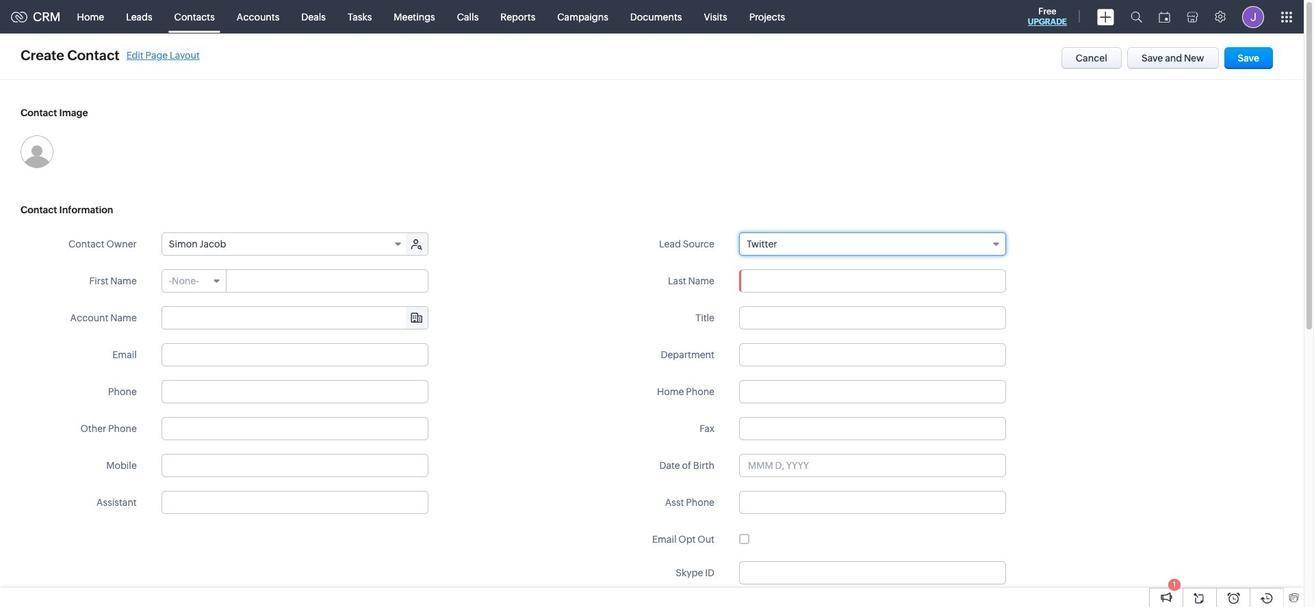 Task type: vqa. For each thing, say whether or not it's contained in the screenshot.
'Search' icon
yes



Task type: describe. For each thing, give the bounding box(es) containing it.
calendar image
[[1159, 11, 1170, 22]]

MMM D, YYYY text field
[[739, 454, 1006, 478]]

image image
[[21, 136, 53, 168]]

search image
[[1131, 11, 1142, 23]]

search element
[[1122, 0, 1150, 34]]

profile element
[[1234, 0, 1272, 33]]

create menu image
[[1097, 9, 1114, 25]]

profile image
[[1242, 6, 1264, 28]]



Task type: locate. For each thing, give the bounding box(es) containing it.
None text field
[[739, 270, 1006, 293], [227, 270, 428, 292], [161, 344, 428, 367], [739, 344, 1006, 367], [739, 381, 1006, 404], [739, 417, 1006, 441], [739, 270, 1006, 293], [227, 270, 428, 292], [161, 344, 428, 367], [739, 344, 1006, 367], [739, 381, 1006, 404], [739, 417, 1006, 441]]

None field
[[739, 233, 1006, 256], [162, 233, 407, 255], [162, 270, 226, 292], [162, 307, 428, 329], [739, 233, 1006, 256], [162, 233, 407, 255], [162, 270, 226, 292], [162, 307, 428, 329]]

logo image
[[11, 11, 27, 22]]

create menu element
[[1089, 0, 1122, 33]]

None text field
[[739, 307, 1006, 330], [161, 381, 428, 404], [161, 417, 428, 441], [161, 454, 428, 478], [161, 491, 428, 515], [739, 491, 1006, 515], [739, 562, 1006, 585], [739, 307, 1006, 330], [161, 381, 428, 404], [161, 417, 428, 441], [161, 454, 428, 478], [161, 491, 428, 515], [739, 491, 1006, 515], [739, 562, 1006, 585]]



